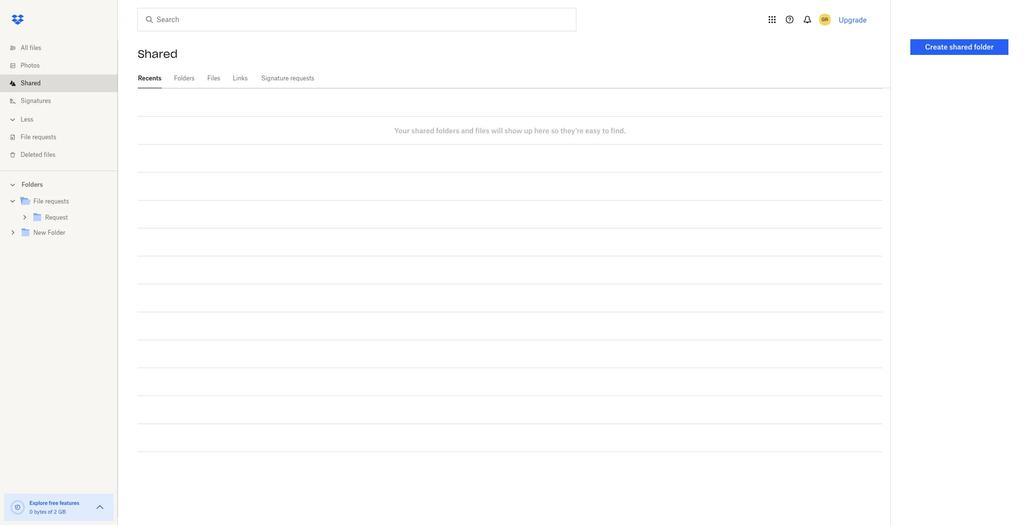 Task type: locate. For each thing, give the bounding box(es) containing it.
1 vertical spatial shared
[[412, 126, 434, 135]]

they're
[[561, 126, 584, 135]]

free
[[49, 500, 58, 506]]

file requests up request
[[33, 198, 69, 205]]

less
[[21, 116, 33, 123]]

0 vertical spatial folders
[[174, 75, 195, 82]]

less image
[[8, 115, 18, 125]]

1 horizontal spatial folders
[[174, 75, 195, 82]]

requests up request
[[45, 198, 69, 205]]

file requests up 'deleted files'
[[21, 133, 56, 141]]

0 vertical spatial shared
[[138, 47, 178, 61]]

0 horizontal spatial shared
[[412, 126, 434, 135]]

folder
[[974, 43, 994, 51]]

folders left the files
[[174, 75, 195, 82]]

signatures
[[21, 97, 51, 104]]

signature requests
[[261, 75, 314, 82]]

1 vertical spatial shared
[[21, 79, 41, 87]]

shared right 'your'
[[412, 126, 434, 135]]

1 vertical spatial folders
[[22, 181, 43, 188]]

1 horizontal spatial shared
[[138, 47, 178, 61]]

shared inside create shared folder button
[[950, 43, 973, 51]]

create
[[925, 43, 948, 51]]

links
[[233, 75, 248, 82]]

requests up 'deleted files'
[[32, 133, 56, 141]]

file down less at the top left of the page
[[21, 133, 31, 141]]

2 horizontal spatial files
[[475, 126, 490, 135]]

shared up 'recents' link at the top of page
[[138, 47, 178, 61]]

0 horizontal spatial shared
[[21, 79, 41, 87]]

recents
[[138, 75, 161, 82]]

2 vertical spatial files
[[44, 151, 55, 158]]

signature
[[261, 75, 289, 82]]

1 vertical spatial file requests
[[33, 198, 69, 205]]

files
[[30, 44, 41, 51], [475, 126, 490, 135], [44, 151, 55, 158]]

0 vertical spatial file
[[21, 133, 31, 141]]

links link
[[232, 69, 248, 87]]

shared
[[950, 43, 973, 51], [412, 126, 434, 135]]

file requests link up 'deleted files'
[[8, 128, 118, 146]]

your shared folders and files will show up here so they're easy to find.
[[395, 126, 626, 135]]

file down folders button
[[33, 198, 43, 205]]

shared
[[138, 47, 178, 61], [21, 79, 41, 87]]

0 horizontal spatial files
[[30, 44, 41, 51]]

group
[[0, 192, 118, 248]]

0 vertical spatial files
[[30, 44, 41, 51]]

deleted files
[[21, 151, 55, 158]]

of
[[48, 509, 52, 515]]

request
[[45, 214, 68, 221]]

deleted
[[21, 151, 42, 158]]

requests right signature
[[290, 75, 314, 82]]

0 vertical spatial file requests
[[21, 133, 56, 141]]

upgrade link
[[839, 15, 867, 24]]

0 horizontal spatial folders
[[22, 181, 43, 188]]

file
[[21, 133, 31, 141], [33, 198, 43, 205]]

0 vertical spatial shared
[[950, 43, 973, 51]]

shared link
[[8, 75, 118, 92]]

2 vertical spatial requests
[[45, 198, 69, 205]]

here
[[534, 126, 549, 135]]

0 horizontal spatial file
[[21, 133, 31, 141]]

create shared folder
[[925, 43, 994, 51]]

file requests
[[21, 133, 56, 141], [33, 198, 69, 205]]

list
[[0, 33, 118, 171]]

shared left folder
[[950, 43, 973, 51]]

folders down deleted
[[22, 181, 43, 188]]

files right all
[[30, 44, 41, 51]]

file requests inside group
[[33, 198, 69, 205]]

so
[[551, 126, 559, 135]]

folders
[[174, 75, 195, 82], [22, 181, 43, 188]]

your
[[395, 126, 410, 135]]

1 horizontal spatial shared
[[950, 43, 973, 51]]

files left will
[[475, 126, 490, 135]]

1 vertical spatial file
[[33, 198, 43, 205]]

file requests link
[[8, 128, 118, 146], [20, 195, 110, 208]]

shared down the photos on the top
[[21, 79, 41, 87]]

find.
[[611, 126, 626, 135]]

0 vertical spatial requests
[[290, 75, 314, 82]]

gr
[[822, 16, 828, 23]]

1 horizontal spatial files
[[44, 151, 55, 158]]

request link
[[31, 211, 110, 225]]

files right deleted
[[44, 151, 55, 158]]

bytes
[[34, 509, 47, 515]]

show
[[505, 126, 522, 135]]

shared for your
[[412, 126, 434, 135]]

requests inside group
[[45, 198, 69, 205]]

1 vertical spatial file requests link
[[20, 195, 110, 208]]

tab list containing recents
[[138, 69, 890, 88]]

requests
[[290, 75, 314, 82], [32, 133, 56, 141], [45, 198, 69, 205]]

1 vertical spatial files
[[475, 126, 490, 135]]

easy
[[585, 126, 601, 135]]

shared for create
[[950, 43, 973, 51]]

all files
[[21, 44, 41, 51]]

file requests link up request link
[[20, 195, 110, 208]]

files for deleted files
[[44, 151, 55, 158]]

1 horizontal spatial file
[[33, 198, 43, 205]]

new folder
[[33, 229, 65, 236]]

tab list
[[138, 69, 890, 88]]

will
[[491, 126, 503, 135]]

and
[[461, 126, 474, 135]]



Task type: vqa. For each thing, say whether or not it's contained in the screenshot.
Search text field
no



Task type: describe. For each thing, give the bounding box(es) containing it.
list containing all files
[[0, 33, 118, 171]]

folders button
[[0, 177, 118, 192]]

photos link
[[8, 57, 118, 75]]

Search in folder "Dropbox" text field
[[156, 14, 556, 25]]

folders
[[436, 126, 459, 135]]

gb
[[58, 509, 66, 515]]

files
[[207, 75, 220, 82]]

dropbox image
[[8, 10, 27, 29]]

2
[[54, 509, 57, 515]]

1 vertical spatial requests
[[32, 133, 56, 141]]

all
[[21, 44, 28, 51]]

recents link
[[138, 69, 162, 87]]

create shared folder button
[[911, 39, 1009, 55]]

photos
[[21, 62, 40, 69]]

signature requests link
[[260, 69, 316, 87]]

folders link
[[173, 69, 195, 87]]

explore free features 0 bytes of 2 gb
[[29, 500, 79, 515]]

folders inside button
[[22, 181, 43, 188]]

up
[[524, 126, 533, 135]]

group containing file requests
[[0, 192, 118, 248]]

deleted files link
[[8, 146, 118, 164]]

upgrade
[[839, 15, 867, 24]]

folders inside 'tab list'
[[174, 75, 195, 82]]

files link
[[207, 69, 221, 87]]

all files link
[[8, 39, 118, 57]]

0
[[29, 509, 33, 515]]

folder
[[48, 229, 65, 236]]

requests inside 'tab list'
[[290, 75, 314, 82]]

features
[[60, 500, 79, 506]]

explore
[[29, 500, 48, 506]]

gr button
[[817, 12, 833, 27]]

to
[[602, 126, 609, 135]]

0 vertical spatial file requests link
[[8, 128, 118, 146]]

files for all files
[[30, 44, 41, 51]]

shared list item
[[0, 75, 118, 92]]

new folder link
[[20, 227, 110, 240]]

quota usage element
[[10, 500, 25, 515]]

shared inside "link"
[[21, 79, 41, 87]]

new
[[33, 229, 46, 236]]

signatures link
[[8, 92, 118, 110]]



